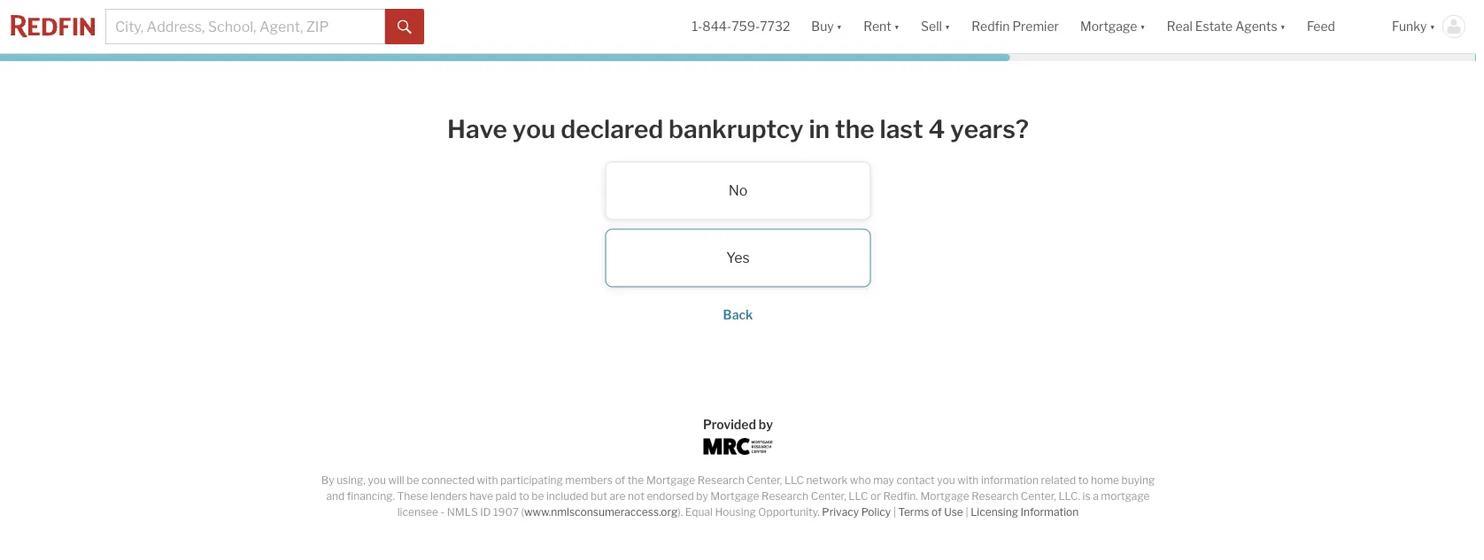 Task type: locate. For each thing, give the bounding box(es) containing it.
and
[[326, 490, 345, 503]]

members
[[565, 474, 613, 487]]

0 vertical spatial llc
[[784, 474, 804, 487]]

last
[[880, 114, 923, 144]]

▾ inside buy ▾ dropdown button
[[837, 19, 842, 34]]

the right "in"
[[835, 114, 875, 144]]

llc up opportunity.
[[784, 474, 804, 487]]

1 vertical spatial the
[[628, 474, 644, 487]]

have
[[470, 490, 493, 503]]

sell ▾ button
[[910, 0, 961, 53]]

2 with from the left
[[957, 474, 979, 487]]

with
[[477, 474, 498, 487], [957, 474, 979, 487]]

to up the (
[[519, 490, 529, 503]]

by up mortgage research center image
[[759, 417, 773, 432]]

buy ▾
[[811, 19, 842, 34]]

network
[[806, 474, 848, 487]]

real
[[1167, 19, 1193, 34]]

0 horizontal spatial with
[[477, 474, 498, 487]]

1 horizontal spatial be
[[532, 490, 544, 503]]

3 ▾ from the left
[[945, 19, 950, 34]]

center, up information at the bottom right
[[1021, 490, 1056, 503]]

by using, you will be connected with participating members of the mortgage research center, llc network who may contact you with information related to home buying and financing. these lenders have paid to be included but are not endorsed by mortgage research center, llc or redfin. mortgage research center, llc. is a mortgage licensee - nmls id 1907 (
[[321, 474, 1155, 519]]

privacy policy link
[[822, 506, 891, 519]]

0 vertical spatial by
[[759, 417, 773, 432]]

mortgage inside dropdown button
[[1080, 19, 1137, 34]]

0 horizontal spatial to
[[519, 490, 529, 503]]

housing
[[715, 506, 756, 519]]

of up are at the left bottom of the page
[[615, 474, 625, 487]]

privacy
[[822, 506, 859, 519]]

mortgage ▾ button
[[1080, 0, 1146, 53]]

center,
[[747, 474, 782, 487], [811, 490, 846, 503], [1021, 490, 1056, 503]]

1 vertical spatial of
[[932, 506, 942, 519]]

mortgage up housing
[[710, 490, 759, 503]]

mortgage left real
[[1080, 19, 1137, 34]]

▾ right agents
[[1280, 19, 1286, 34]]

sell
[[921, 19, 942, 34]]

▾ inside sell ▾ dropdown button
[[945, 19, 950, 34]]

related
[[1041, 474, 1076, 487]]

llc up privacy policy link
[[849, 490, 868, 503]]

1 horizontal spatial |
[[966, 506, 968, 519]]

▾ right sell
[[945, 19, 950, 34]]

| right use
[[966, 506, 968, 519]]

▾ inside rent ▾ dropdown button
[[894, 19, 900, 34]]

information
[[1021, 506, 1079, 519]]

with up use
[[957, 474, 979, 487]]

bankruptcy
[[669, 114, 804, 144]]

you up financing.
[[368, 474, 386, 487]]

of
[[615, 474, 625, 487], [932, 506, 942, 519]]

be up these
[[407, 474, 419, 487]]

mortgage
[[1080, 19, 1137, 34], [646, 474, 695, 487], [710, 490, 759, 503], [920, 490, 969, 503]]

0 vertical spatial be
[[407, 474, 419, 487]]

0 horizontal spatial of
[[615, 474, 625, 487]]

4 ▾ from the left
[[1140, 19, 1146, 34]]

1 vertical spatial by
[[696, 490, 708, 503]]

www.nmlsconsumeraccess.org link
[[524, 506, 678, 519]]

|
[[893, 506, 896, 519], [966, 506, 968, 519]]

www.nmlsconsumeraccess.org ). equal housing opportunity. privacy policy | terms of use | licensing information
[[524, 506, 1079, 519]]

provided
[[703, 417, 756, 432]]

mortgage
[[1101, 490, 1150, 503]]

not
[[628, 490, 644, 503]]

policy
[[861, 506, 891, 519]]

research up licensing
[[972, 490, 1018, 503]]

(
[[521, 506, 524, 519]]

2 | from the left
[[966, 506, 968, 519]]

0 horizontal spatial the
[[628, 474, 644, 487]]

0 vertical spatial of
[[615, 474, 625, 487]]

feed button
[[1296, 0, 1381, 53]]

| down redfin.
[[893, 506, 896, 519]]

▾ right 'funky'
[[1430, 19, 1435, 34]]

1 ▾ from the left
[[837, 19, 842, 34]]

research
[[698, 474, 744, 487], [762, 490, 809, 503], [972, 490, 1018, 503]]

you right have
[[512, 114, 556, 144]]

estate
[[1195, 19, 1233, 34]]

1 vertical spatial to
[[519, 490, 529, 503]]

rent ▾ button
[[853, 0, 910, 53]]

▾ for mortgage ▾
[[1140, 19, 1146, 34]]

real estate agents ▾
[[1167, 19, 1286, 34]]

▾ left real
[[1140, 19, 1146, 34]]

).
[[678, 506, 683, 519]]

research up opportunity.
[[762, 490, 809, 503]]

▾ right buy at the right top of the page
[[837, 19, 842, 34]]

1 horizontal spatial the
[[835, 114, 875, 144]]

the up not
[[628, 474, 644, 487]]

llc
[[784, 474, 804, 487], [849, 490, 868, 503]]

2 ▾ from the left
[[894, 19, 900, 34]]

6 ▾ from the left
[[1430, 19, 1435, 34]]

will
[[388, 474, 404, 487]]

or
[[870, 490, 881, 503]]

llc.
[[1059, 490, 1080, 503]]

the
[[835, 114, 875, 144], [628, 474, 644, 487]]

1 horizontal spatial by
[[759, 417, 773, 432]]

of for members
[[615, 474, 625, 487]]

redfin premier button
[[961, 0, 1070, 53]]

1 vertical spatial llc
[[849, 490, 868, 503]]

0 horizontal spatial by
[[696, 490, 708, 503]]

▾ right rent
[[894, 19, 900, 34]]

buy ▾ button
[[801, 0, 853, 53]]

a
[[1093, 490, 1099, 503]]

1 horizontal spatial of
[[932, 506, 942, 519]]

paid
[[496, 490, 517, 503]]

buy ▾ button
[[811, 0, 842, 53]]

rent ▾ button
[[863, 0, 900, 53]]

have you declared bankruptcy in the last 4 years? option group
[[384, 162, 1092, 287]]

to
[[1078, 474, 1089, 487], [519, 490, 529, 503]]

center, up opportunity.
[[747, 474, 782, 487]]

research up housing
[[698, 474, 744, 487]]

center, down network
[[811, 490, 846, 503]]

you right contact
[[937, 474, 955, 487]]

0 horizontal spatial research
[[698, 474, 744, 487]]

of inside "by using, you will be connected with participating members of the mortgage research center, llc network who may contact you with information related to home buying and financing. these lenders have paid to be included but are not endorsed by mortgage research center, llc or redfin. mortgage research center, llc. is a mortgage licensee - nmls id 1907 ("
[[615, 474, 625, 487]]

but
[[591, 490, 607, 503]]

0 horizontal spatial |
[[893, 506, 896, 519]]

redfin
[[972, 19, 1010, 34]]

back
[[723, 308, 753, 323]]

1 horizontal spatial center,
[[811, 490, 846, 503]]

use
[[944, 506, 963, 519]]

▾ inside mortgage ▾ dropdown button
[[1140, 19, 1146, 34]]

provided by
[[703, 417, 773, 432]]

sell ▾ button
[[921, 0, 950, 53]]

of left use
[[932, 506, 942, 519]]

feed
[[1307, 19, 1335, 34]]

1 horizontal spatial llc
[[849, 490, 868, 503]]

1 horizontal spatial to
[[1078, 474, 1089, 487]]

licensing information link
[[971, 506, 1079, 519]]

by
[[321, 474, 334, 487]]

by up the equal
[[696, 490, 708, 503]]

5 ▾ from the left
[[1280, 19, 1286, 34]]

▾ for sell ▾
[[945, 19, 950, 34]]

in
[[809, 114, 830, 144]]

to up is in the bottom right of the page
[[1078, 474, 1089, 487]]

be down participating
[[532, 490, 544, 503]]

1907
[[493, 506, 519, 519]]

mortgage up use
[[920, 490, 969, 503]]

is
[[1083, 490, 1091, 503]]

1 horizontal spatial with
[[957, 474, 979, 487]]

2 horizontal spatial center,
[[1021, 490, 1056, 503]]

2 horizontal spatial research
[[972, 490, 1018, 503]]

with up have
[[477, 474, 498, 487]]



Task type: vqa. For each thing, say whether or not it's contained in the screenshot.
4 days's 4
no



Task type: describe. For each thing, give the bounding box(es) containing it.
mortgage ▾
[[1080, 19, 1146, 34]]

have
[[447, 114, 507, 144]]

real estate agents ▾ button
[[1156, 0, 1296, 53]]

yes
[[726, 249, 750, 267]]

buying
[[1122, 474, 1155, 487]]

City, Address, School, Agent, ZIP search field
[[105, 9, 385, 44]]

0 vertical spatial the
[[835, 114, 875, 144]]

these
[[397, 490, 428, 503]]

0 horizontal spatial you
[[368, 474, 386, 487]]

contact
[[897, 474, 935, 487]]

funky ▾
[[1392, 19, 1435, 34]]

-
[[441, 506, 445, 519]]

1 vertical spatial be
[[532, 490, 544, 503]]

rent ▾
[[863, 19, 900, 34]]

funky
[[1392, 19, 1427, 34]]

real estate agents ▾ link
[[1167, 0, 1286, 53]]

back button
[[723, 308, 753, 323]]

using,
[[337, 474, 366, 487]]

▾ for rent ▾
[[894, 19, 900, 34]]

terms
[[898, 506, 929, 519]]

may
[[873, 474, 894, 487]]

4 years?
[[928, 114, 1029, 144]]

1 horizontal spatial you
[[512, 114, 556, 144]]

0 horizontal spatial center,
[[747, 474, 782, 487]]

1-
[[692, 19, 702, 34]]

financing.
[[347, 490, 395, 503]]

2 horizontal spatial you
[[937, 474, 955, 487]]

redfin premier
[[972, 19, 1059, 34]]

connected
[[422, 474, 474, 487]]

agents
[[1235, 19, 1277, 34]]

are
[[610, 490, 626, 503]]

▾ inside real estate agents ▾ link
[[1280, 19, 1286, 34]]

declared
[[561, 114, 663, 144]]

equal
[[685, 506, 713, 519]]

844-
[[702, 19, 732, 34]]

0 vertical spatial to
[[1078, 474, 1089, 487]]

have you declared bankruptcy in the last 4 years?
[[447, 114, 1029, 144]]

the inside "by using, you will be connected with participating members of the mortgage research center, llc network who may contact you with information related to home buying and financing. these lenders have paid to be included but are not endorsed by mortgage research center, llc or redfin. mortgage research center, llc. is a mortgage licensee - nmls id 1907 ("
[[628, 474, 644, 487]]

buy
[[811, 19, 834, 34]]

▾ for buy ▾
[[837, 19, 842, 34]]

terms of use link
[[898, 506, 963, 519]]

premier
[[1013, 19, 1059, 34]]

1 | from the left
[[893, 506, 896, 519]]

rent
[[863, 19, 891, 34]]

by inside "by using, you will be connected with participating members of the mortgage research center, llc network who may contact you with information related to home buying and financing. these lenders have paid to be included but are not endorsed by mortgage research center, llc or redfin. mortgage research center, llc. is a mortgage licensee - nmls id 1907 ("
[[696, 490, 708, 503]]

mortgage up endorsed
[[646, 474, 695, 487]]

home
[[1091, 474, 1119, 487]]

7732
[[760, 19, 790, 34]]

of for terms
[[932, 506, 942, 519]]

759-
[[732, 19, 760, 34]]

licensee
[[397, 506, 438, 519]]

redfin.
[[883, 490, 918, 503]]

1 with from the left
[[477, 474, 498, 487]]

no
[[728, 182, 748, 199]]

endorsed
[[647, 490, 694, 503]]

opportunity.
[[758, 506, 820, 519]]

0 horizontal spatial be
[[407, 474, 419, 487]]

submit search image
[[398, 20, 412, 34]]

mortgage research center image
[[704, 438, 773, 455]]

1-844-759-7732
[[692, 19, 790, 34]]

who
[[850, 474, 871, 487]]

participating
[[500, 474, 563, 487]]

id
[[480, 506, 491, 519]]

▾ for funky ▾
[[1430, 19, 1435, 34]]

licensing
[[971, 506, 1018, 519]]

nmls
[[447, 506, 478, 519]]

www.nmlsconsumeraccess.org
[[524, 506, 678, 519]]

1 horizontal spatial research
[[762, 490, 809, 503]]

sell ▾
[[921, 19, 950, 34]]

included
[[546, 490, 588, 503]]

information
[[981, 474, 1039, 487]]

mortgage ▾ button
[[1070, 0, 1156, 53]]

0 horizontal spatial llc
[[784, 474, 804, 487]]

1-844-759-7732 link
[[692, 19, 790, 34]]

lenders
[[430, 490, 467, 503]]



